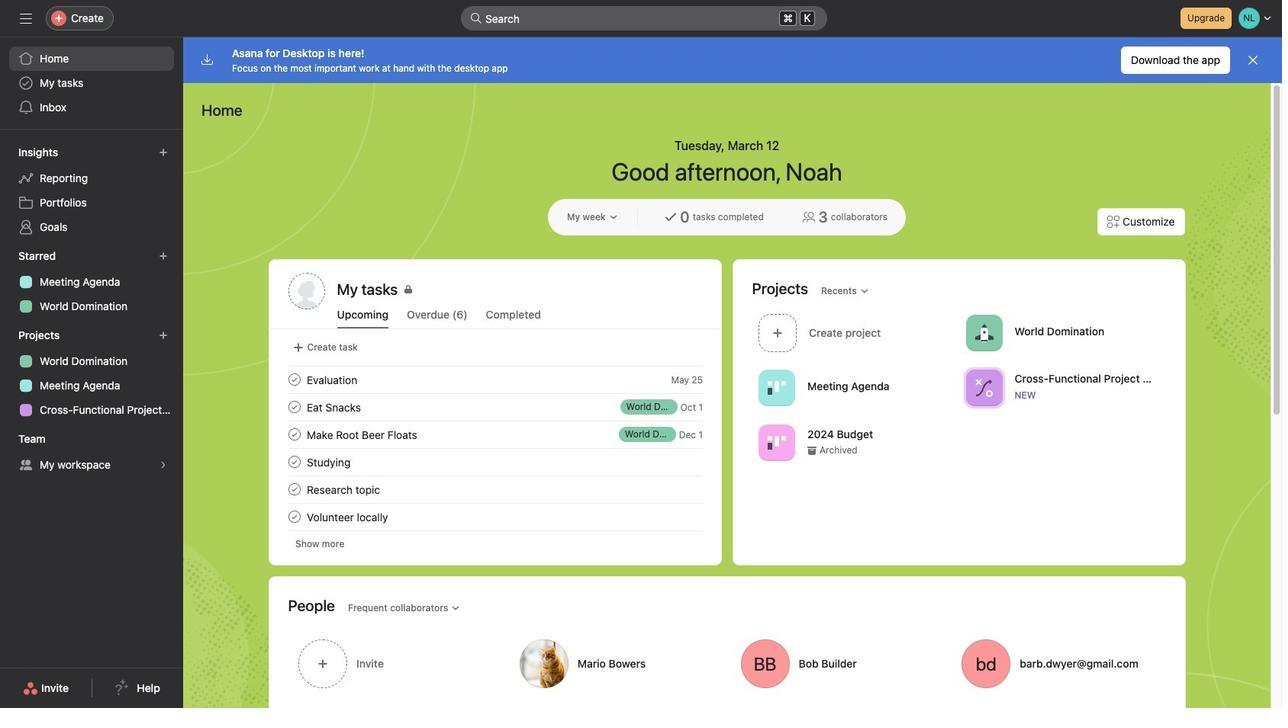 Task type: locate. For each thing, give the bounding box(es) containing it.
mark complete image
[[285, 371, 303, 389], [285, 398, 303, 417], [285, 453, 303, 472], [285, 508, 303, 527]]

1 mark complete image from the top
[[285, 426, 303, 444]]

insights element
[[0, 139, 183, 243]]

hide sidebar image
[[20, 12, 32, 24]]

1 vertical spatial mark complete checkbox
[[285, 398, 303, 417]]

None field
[[461, 6, 827, 31]]

4 mark complete image from the top
[[285, 508, 303, 527]]

1 mark complete image from the top
[[285, 371, 303, 389]]

mark complete image for 2nd mark complete option from the bottom of the page
[[285, 453, 303, 472]]

projects element
[[0, 322, 183, 426]]

add items to starred image
[[159, 252, 168, 261]]

Mark complete checkbox
[[285, 426, 303, 444], [285, 453, 303, 472], [285, 481, 303, 499]]

new project or portfolio image
[[159, 331, 168, 340]]

0 vertical spatial mark complete checkbox
[[285, 371, 303, 389]]

line_and_symbols image
[[975, 379, 993, 397]]

teams element
[[0, 426, 183, 481]]

2 mark complete checkbox from the top
[[285, 398, 303, 417]]

2 vertical spatial mark complete checkbox
[[285, 481, 303, 499]]

2 mark complete image from the top
[[285, 398, 303, 417]]

mark complete image for 2nd mark complete checkbox from the bottom of the page
[[285, 398, 303, 417]]

3 mark complete image from the top
[[285, 453, 303, 472]]

0 vertical spatial mark complete checkbox
[[285, 426, 303, 444]]

Mark complete checkbox
[[285, 371, 303, 389], [285, 398, 303, 417], [285, 508, 303, 527]]

Search tasks, projects, and more text field
[[461, 6, 827, 31]]

2 vertical spatial mark complete checkbox
[[285, 508, 303, 527]]

1 vertical spatial mark complete image
[[285, 481, 303, 499]]

mark complete image for third mark complete checkbox from the top of the page
[[285, 508, 303, 527]]

starred element
[[0, 243, 183, 322]]

mark complete image
[[285, 426, 303, 444], [285, 481, 303, 499]]

1 mark complete checkbox from the top
[[285, 371, 303, 389]]

0 vertical spatial mark complete image
[[285, 426, 303, 444]]

mark complete image for 3rd mark complete option from the bottom
[[285, 426, 303, 444]]

2 mark complete image from the top
[[285, 481, 303, 499]]

1 vertical spatial mark complete checkbox
[[285, 453, 303, 472]]

rocket image
[[975, 324, 993, 342]]



Task type: describe. For each thing, give the bounding box(es) containing it.
mark complete image for 1st mark complete checkbox from the top of the page
[[285, 371, 303, 389]]

board image
[[767, 379, 786, 397]]

new insights image
[[159, 148, 168, 157]]

3 mark complete checkbox from the top
[[285, 481, 303, 499]]

mark complete image for 3rd mark complete option from the top
[[285, 481, 303, 499]]

dismiss image
[[1247, 54, 1259, 66]]

3 mark complete checkbox from the top
[[285, 508, 303, 527]]

add profile photo image
[[288, 273, 325, 310]]

board image
[[767, 434, 786, 452]]

1 mark complete checkbox from the top
[[285, 426, 303, 444]]

prominent image
[[470, 12, 482, 24]]

2 mark complete checkbox from the top
[[285, 453, 303, 472]]

see details, my workspace image
[[159, 461, 168, 470]]

global element
[[0, 37, 183, 129]]



Task type: vqa. For each thing, say whether or not it's contained in the screenshot.
Help dropdown button
no



